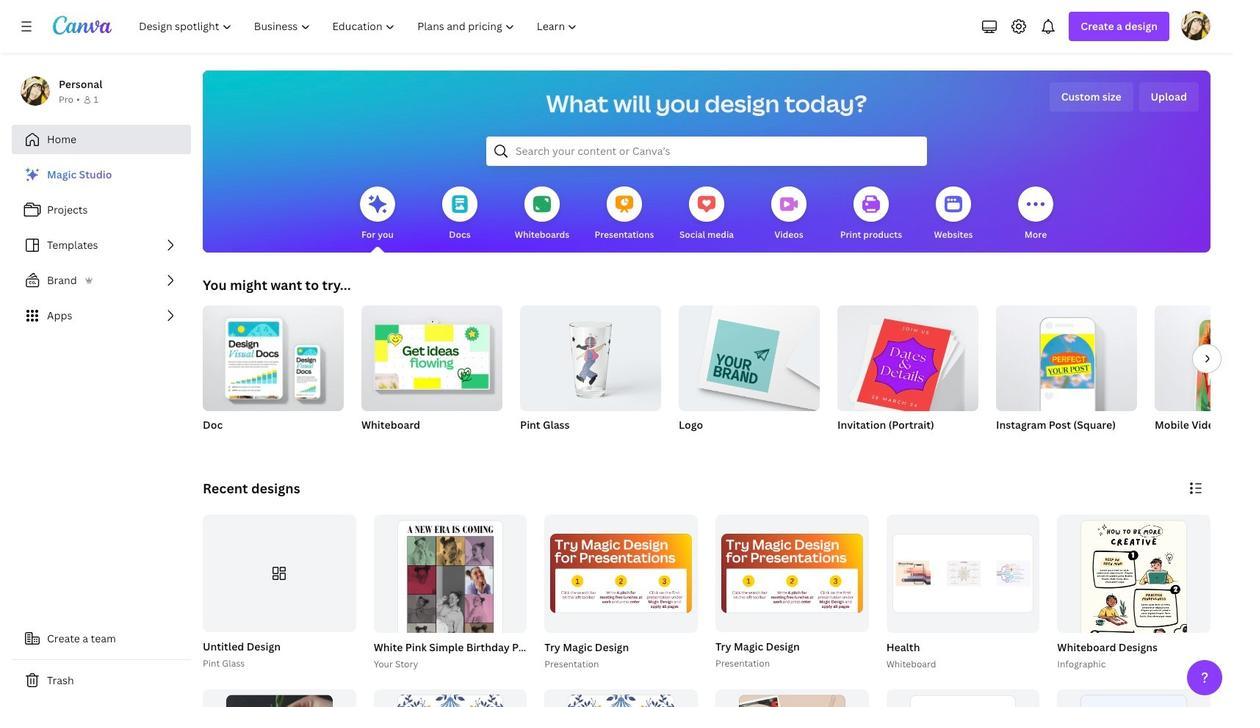 Task type: locate. For each thing, give the bounding box(es) containing it.
list
[[12, 160, 191, 331]]

top level navigation element
[[129, 12, 590, 41]]

None search field
[[486, 137, 927, 166]]

stephanie aranda image
[[1182, 11, 1211, 40]]

group
[[203, 300, 344, 451], [203, 300, 344, 412], [362, 300, 503, 451], [362, 300, 503, 412], [520, 300, 661, 451], [520, 300, 661, 412], [996, 300, 1138, 451], [996, 300, 1138, 412], [679, 306, 820, 451], [679, 306, 820, 412], [838, 306, 979, 451], [838, 306, 979, 416], [1155, 306, 1235, 451], [1155, 306, 1235, 412], [200, 515, 356, 672], [203, 515, 356, 633], [371, 515, 673, 708], [374, 515, 527, 708], [542, 515, 698, 672], [545, 515, 698, 633], [713, 515, 869, 672], [884, 515, 1040, 672], [887, 515, 1040, 633], [1055, 515, 1211, 708], [1058, 515, 1211, 708], [203, 690, 356, 708], [374, 690, 527, 708], [545, 690, 698, 708], [716, 690, 869, 708], [887, 690, 1040, 708], [1058, 690, 1211, 708]]



Task type: describe. For each thing, give the bounding box(es) containing it.
Search search field
[[516, 137, 898, 165]]



Task type: vqa. For each thing, say whether or not it's contained in the screenshot.
Page 4 / 4 button
no



